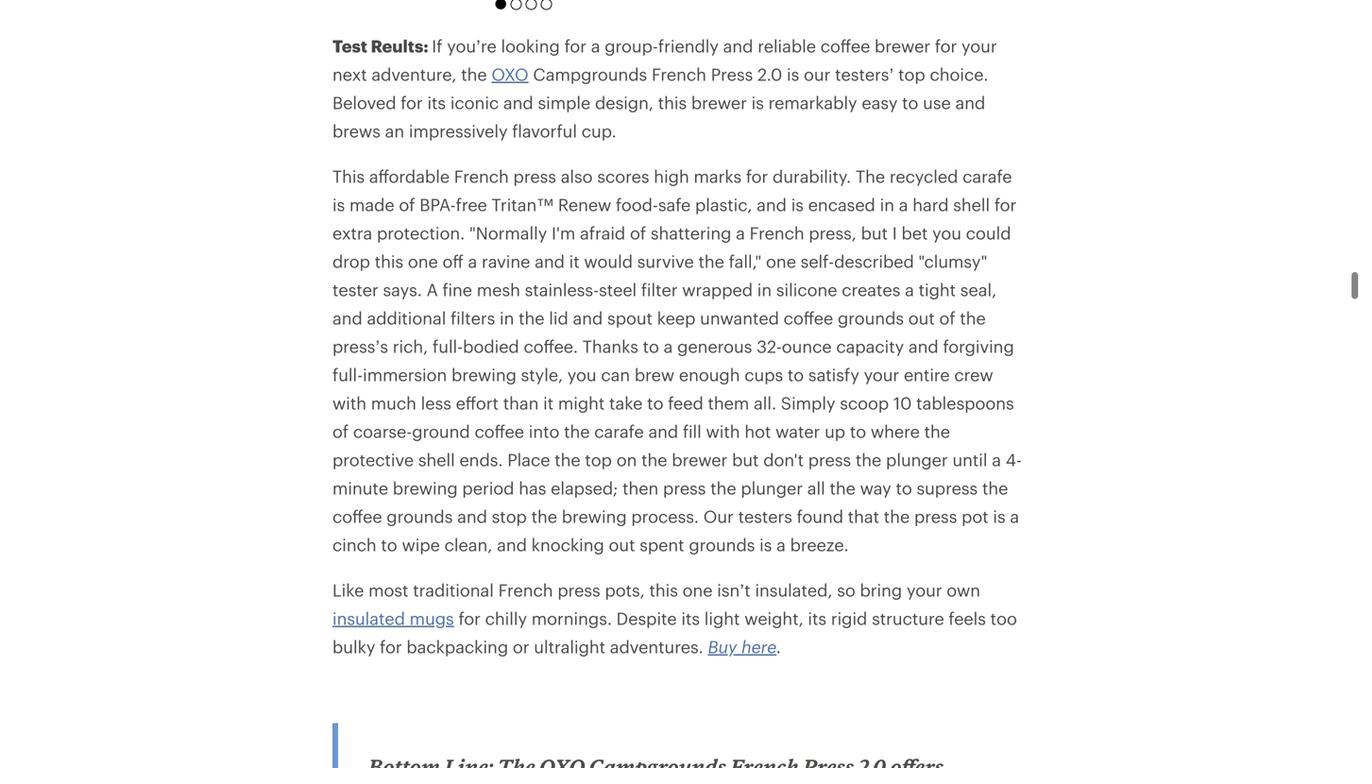 Task type: describe. For each thing, give the bounding box(es) containing it.
tritan™
[[492, 195, 554, 214]]

0 vertical spatial but
[[861, 223, 888, 243]]

and up clean, at left
[[457, 506, 487, 526]]

drop
[[333, 251, 370, 271]]

effort
[[456, 393, 499, 413]]

oxo
[[492, 64, 529, 84]]

self-
[[801, 251, 834, 271]]

brew
[[635, 365, 675, 384]]

minute
[[333, 478, 388, 498]]

of down affordable
[[399, 195, 415, 214]]

clean,
[[445, 535, 493, 554]]

coffee up ends.
[[475, 421, 524, 441]]

bpa-
[[420, 195, 456, 214]]

the down tablespoons
[[925, 421, 950, 441]]

ravine
[[482, 251, 530, 271]]

ultralight
[[534, 637, 606, 656]]

press down supress at the bottom of page
[[914, 506, 957, 526]]

until
[[953, 450, 988, 469]]

scoop
[[840, 393, 889, 413]]

to inside campgrounds french press 2.0 is our testers' top choice. beloved for its iconic and simple design, this brewer is remarkably easy to use and brews an impressively flavorful cup.
[[902, 93, 919, 112]]

found
[[797, 506, 844, 526]]

coarse-
[[353, 421, 412, 441]]

lid
[[549, 308, 568, 328]]

fall,"
[[729, 251, 762, 271]]

mesh
[[477, 280, 520, 299]]

of left coarse-
[[333, 421, 349, 441]]

coffee.
[[524, 336, 578, 356]]

press down up
[[808, 450, 851, 469]]

and left fill
[[648, 421, 678, 441]]

0 horizontal spatial shell
[[418, 450, 455, 469]]

insulated mugs link
[[333, 608, 454, 628]]

if you're looking for a group-friendly and reliable coffee brewer for your next adventure, the
[[333, 36, 997, 84]]

its inside campgrounds french press 2.0 is our testers' top choice. beloved for its iconic and simple design, this brewer is remarkably easy to use and brews an impressively flavorful cup.
[[427, 93, 446, 112]]

0 horizontal spatial you
[[568, 365, 597, 384]]

tablespoons
[[916, 393, 1014, 413]]

to right up
[[850, 421, 866, 441]]

the up the our
[[711, 478, 736, 498]]

could
[[966, 223, 1011, 243]]

satisfy
[[809, 365, 860, 384]]

generous
[[677, 336, 752, 356]]

like
[[333, 580, 364, 600]]

survive
[[637, 251, 694, 271]]

testers
[[738, 506, 792, 526]]

an
[[385, 121, 404, 141]]

cup.
[[582, 121, 617, 141]]

elapsed;
[[551, 478, 618, 498]]

the right on on the bottom left of the page
[[642, 450, 667, 469]]

reliable
[[758, 36, 816, 56]]

them
[[708, 393, 749, 413]]

for down insulated mugs link
[[380, 637, 402, 656]]

you're
[[447, 36, 497, 56]]

1 vertical spatial but
[[732, 450, 759, 469]]

a left hard
[[899, 195, 908, 214]]

shattering
[[651, 223, 732, 243]]

mornings.
[[532, 608, 612, 628]]

a up fall,"
[[736, 223, 745, 243]]

breeze.
[[790, 535, 849, 554]]

i
[[893, 223, 897, 243]]

0 horizontal spatial carafe
[[594, 421, 644, 441]]

the left "lid"
[[519, 308, 545, 328]]

2 vertical spatial brewing
[[562, 506, 627, 526]]

supress
[[917, 478, 978, 498]]

the right that
[[884, 506, 910, 526]]

1 vertical spatial it
[[543, 393, 554, 413]]

campgrounds
[[533, 64, 647, 84]]

french inside campgrounds french press 2.0 is our testers' top choice. beloved for its iconic and simple design, this brewer is remarkably easy to use and brews an impressively flavorful cup.
[[652, 64, 707, 84]]

the down 4-
[[982, 478, 1008, 498]]

iconic
[[450, 93, 499, 112]]

next
[[333, 64, 367, 84]]

one inside like most traditional french press pots, this one isn't insulated, so bring your own insulated mugs
[[683, 580, 713, 600]]

for chilly mornings. despite its light weight, its rigid structure feels too bulky for backpacking or ultralight adventures.
[[333, 608, 1017, 656]]

capacity
[[836, 336, 904, 356]]

.
[[777, 637, 782, 656]]

beloved
[[333, 93, 396, 112]]

a down testers
[[777, 535, 786, 554]]

press's
[[333, 336, 388, 356]]

would
[[584, 251, 633, 271]]

this inside 'this affordable french press also scores high marks for durability. the recycled carafe is made of bpa-free tritan™ renew food-safe plastic, and is encased in a hard shell for extra protection. "normally i'm afraid of shattering a french press, but i bet you could drop this one off a ravine and it would survive the fall," one self-described "clumsy" tester says. a fine mesh stainless-steel filter wrapped in silicone creates a tight seal, and additional filters in the lid and spout keep unwanted coffee grounds out of the press's rich, full-bodied coffee. thanks to a generous 32-ounce capacity and forgiving full-immersion brewing style, you can brew enough cups to satisfy your entire crew with much less effort than it might take to feed them all. simply scoop 10 tablespoons of coarse-ground coffee into the carafe and fill with hot water up to where the protective shell ends. place the top on the brewer but don't press the plunger until a 4- minute brewing period has elapsed; then press the plunger all the way to supress the coffee grounds and stop the brewing process. our testers found that the press pot is a cinch to wipe clean, and knocking out spent grounds is a breeze.'
[[375, 251, 403, 271]]

insulated,
[[755, 580, 833, 600]]

for up could
[[995, 195, 1017, 214]]

"clumsy"
[[919, 251, 988, 271]]

2.0
[[758, 64, 782, 84]]

for inside campgrounds french press 2.0 is our testers' top choice. beloved for its iconic and simple design, this brewer is remarkably easy to use and brews an impressively flavorful cup.
[[401, 93, 423, 112]]

pot
[[962, 506, 989, 526]]

choice.
[[930, 64, 989, 84]]

a down keep
[[664, 336, 673, 356]]

encased
[[808, 195, 876, 214]]

and down choice.
[[956, 93, 986, 112]]

feed
[[668, 393, 704, 413]]

ends.
[[460, 450, 503, 469]]

place
[[508, 450, 550, 469]]

to down brew
[[647, 393, 664, 413]]

press up process.
[[663, 478, 706, 498]]

don't
[[764, 450, 804, 469]]

french inside like most traditional french press pots, this one isn't insulated, so bring your own insulated mugs
[[498, 580, 553, 600]]

protection.
[[377, 223, 465, 243]]

press up tritan™
[[513, 166, 556, 186]]

the up way
[[856, 450, 882, 469]]

and down "tester"
[[333, 308, 363, 328]]

brewer inside 'this affordable french press also scores high marks for durability. the recycled carafe is made of bpa-free tritan™ renew food-safe plastic, and is encased in a hard shell for extra protection. "normally i'm afraid of shattering a french press, but i bet you could drop this one off a ravine and it would survive the fall," one self-described "clumsy" tester says. a fine mesh stainless-steel filter wrapped in silicone creates a tight seal, and additional filters in the lid and spout keep unwanted coffee grounds out of the press's rich, full-bodied coffee. thanks to a generous 32-ounce capacity and forgiving full-immersion brewing style, you can brew enough cups to satisfy your entire crew with much less effort than it might take to feed them all. simply scoop 10 tablespoons of coarse-ground coffee into the carafe and fill with hot water up to where the protective shell ends. place the top on the brewer but don't press the plunger until a 4- minute brewing period has elapsed; then press the plunger all the way to supress the coffee grounds and stop the brewing process. our testers found that the press pot is a cinch to wipe clean, and knocking out spent grounds is a breeze.'
[[672, 450, 728, 469]]

a inside if you're looking for a group-friendly and reliable coffee brewer for your next adventure, the
[[591, 36, 600, 56]]

protective
[[333, 450, 414, 469]]

french down and is
[[750, 223, 805, 243]]

pots,
[[605, 580, 645, 600]]

food-
[[616, 195, 658, 214]]

2 vertical spatial grounds
[[689, 535, 755, 554]]

1 vertical spatial grounds
[[387, 506, 453, 526]]

process.
[[631, 506, 699, 526]]

0 vertical spatial brewing
[[452, 365, 517, 384]]

own
[[947, 580, 981, 600]]

isn't
[[717, 580, 751, 600]]

to down ounce
[[788, 365, 804, 384]]

spent
[[640, 535, 684, 554]]

for up backpacking
[[459, 608, 481, 628]]

off
[[443, 251, 464, 271]]

1 vertical spatial out
[[609, 535, 635, 554]]

coffee up cinch
[[333, 506, 382, 526]]

hot
[[745, 421, 771, 441]]

flavorful
[[512, 121, 577, 141]]

is down testers
[[760, 535, 772, 554]]

a left "tight"
[[905, 280, 914, 299]]

entire
[[904, 365, 950, 384]]

cups
[[745, 365, 783, 384]]

and up stainless-
[[535, 251, 565, 271]]

and down stop
[[497, 535, 527, 554]]

insulated
[[333, 608, 405, 628]]

your for bring
[[907, 580, 942, 600]]

free
[[456, 195, 487, 214]]

and is
[[757, 195, 804, 214]]

the down might
[[564, 421, 590, 441]]

friendly
[[658, 36, 719, 56]]

of down food-
[[630, 223, 646, 243]]

easy
[[862, 93, 898, 112]]

than
[[503, 393, 539, 413]]

enough
[[679, 365, 740, 384]]

here
[[742, 637, 777, 656]]

to up brew
[[643, 336, 659, 356]]

up
[[825, 421, 846, 441]]

bet
[[902, 223, 928, 243]]

the inside if you're looking for a group-friendly and reliable coffee brewer for your next adventure, the
[[461, 64, 487, 84]]

a
[[427, 280, 438, 299]]

traditional
[[413, 580, 494, 600]]

durability.
[[773, 166, 851, 186]]



Task type: locate. For each thing, give the bounding box(es) containing it.
french down friendly
[[652, 64, 707, 84]]

oxo link
[[492, 64, 529, 84]]

the down has
[[531, 506, 557, 526]]

structure
[[872, 608, 944, 628]]

full- down press's
[[333, 365, 363, 384]]

2 horizontal spatial in
[[880, 195, 895, 214]]

shell
[[953, 195, 990, 214], [418, 450, 455, 469]]

1 vertical spatial in
[[757, 280, 772, 299]]

brewing down elapsed;
[[562, 506, 627, 526]]

0 horizontal spatial top
[[585, 450, 612, 469]]

but left i
[[861, 223, 888, 243]]

silicone
[[776, 280, 837, 299]]

and down 'oxo'
[[503, 93, 533, 112]]

to right way
[[896, 478, 912, 498]]

brews
[[333, 121, 381, 141]]

your up choice.
[[962, 36, 997, 56]]

water
[[776, 421, 820, 441]]

plunger up testers
[[741, 478, 803, 498]]

carafe
[[963, 166, 1012, 186], [594, 421, 644, 441]]

and
[[723, 36, 753, 56], [503, 93, 533, 112], [956, 93, 986, 112], [535, 251, 565, 271], [333, 308, 363, 328], [573, 308, 603, 328], [909, 336, 939, 356], [648, 421, 678, 441], [457, 506, 487, 526], [497, 535, 527, 554]]

it
[[569, 251, 580, 271], [543, 393, 554, 413]]

1 vertical spatial top
[[585, 450, 612, 469]]

coffee inside if you're looking for a group-friendly and reliable coffee brewer for your next adventure, the
[[821, 36, 870, 56]]

it down i'm
[[569, 251, 580, 271]]

and inside if you're looking for a group-friendly and reliable coffee brewer for your next adventure, the
[[723, 36, 753, 56]]

brewing up wipe
[[393, 478, 458, 498]]

0 vertical spatial carafe
[[963, 166, 1012, 186]]

1 vertical spatial you
[[568, 365, 597, 384]]

high
[[654, 166, 689, 186]]

filter
[[641, 280, 678, 299]]

carafe down take
[[594, 421, 644, 441]]

your up the structure
[[907, 580, 942, 600]]

1 horizontal spatial your
[[907, 580, 942, 600]]

way
[[860, 478, 891, 498]]

recycled
[[890, 166, 958, 186]]

most
[[369, 580, 409, 600]]

much
[[371, 393, 417, 413]]

0 vertical spatial plunger
[[886, 450, 948, 469]]

for
[[565, 36, 587, 56], [935, 36, 957, 56], [401, 93, 423, 112], [746, 166, 768, 186], [995, 195, 1017, 214], [459, 608, 481, 628], [380, 637, 402, 656]]

2 horizontal spatial its
[[808, 608, 827, 628]]

to left wipe
[[381, 535, 397, 554]]

coffee up ounce
[[784, 308, 833, 328]]

buy
[[708, 637, 737, 656]]

steel
[[599, 280, 637, 299]]

in down fall,"
[[757, 280, 772, 299]]

one
[[408, 251, 438, 271], [766, 251, 796, 271], [683, 580, 713, 600]]

afraid
[[580, 223, 626, 243]]

thanks
[[583, 336, 638, 356]]

wrapped
[[682, 280, 753, 299]]

might
[[558, 393, 605, 413]]

0 vertical spatial your
[[962, 36, 997, 56]]

1 horizontal spatial shell
[[953, 195, 990, 214]]

filters
[[451, 308, 495, 328]]

stop
[[492, 506, 527, 526]]

says.
[[383, 280, 422, 299]]

knocking
[[532, 535, 604, 554]]

reults:
[[371, 36, 429, 56]]

coffee
[[821, 36, 870, 56], [784, 308, 833, 328], [475, 421, 524, 441], [333, 506, 382, 526]]

top left on on the bottom left of the page
[[585, 450, 612, 469]]

1 horizontal spatial it
[[569, 251, 580, 271]]

out left "spent"
[[609, 535, 635, 554]]

rich,
[[393, 336, 428, 356]]

brewer inside campgrounds french press 2.0 is our testers' top choice. beloved for its iconic and simple design, this brewer is remarkably easy to use and brews an impressively flavorful cup.
[[691, 93, 747, 112]]

your inside if you're looking for a group-friendly and reliable coffee brewer for your next adventure, the
[[962, 36, 997, 56]]

is down this
[[333, 195, 345, 214]]

1 horizontal spatial you
[[933, 223, 962, 243]]

you up '"clumsy"'
[[933, 223, 962, 243]]

0 horizontal spatial it
[[543, 393, 554, 413]]

our
[[804, 64, 831, 84]]

wipe
[[402, 535, 440, 554]]

10
[[894, 393, 912, 413]]

is down 2.0
[[752, 93, 764, 112]]

"normally
[[470, 223, 547, 243]]

then
[[623, 478, 659, 498]]

group-
[[605, 36, 658, 56]]

tight
[[919, 280, 956, 299]]

renew
[[558, 195, 611, 214]]

can
[[601, 365, 630, 384]]

top inside 'this affordable french press also scores high marks for durability. the recycled carafe is made of bpa-free tritan™ renew food-safe plastic, and is encased in a hard shell for extra protection. "normally i'm afraid of shattering a french press, but i bet you could drop this one off a ravine and it would survive the fall," one self-described "clumsy" tester says. a fine mesh stainless-steel filter wrapped in silicone creates a tight seal, and additional filters in the lid and spout keep unwanted coffee grounds out of the press's rich, full-bodied coffee. thanks to a generous 32-ounce capacity and forgiving full-immersion brewing style, you can brew enough cups to satisfy your entire crew with much less effort than it might take to feed them all. simply scoop 10 tablespoons of coarse-ground coffee into the carafe and fill with hot water up to where the protective shell ends. place the top on the brewer but don't press the plunger until a 4- minute brewing period has elapsed; then press the plunger all the way to supress the coffee grounds and stop the brewing process. our testers found that the press pot is a cinch to wipe clean, and knocking out spent grounds is a breeze.'
[[585, 450, 612, 469]]

the up wrapped
[[699, 251, 724, 271]]

but down the "hot"
[[732, 450, 759, 469]]

1 horizontal spatial in
[[757, 280, 772, 299]]

extra
[[333, 223, 372, 243]]

0 vertical spatial full-
[[433, 336, 463, 356]]

0 vertical spatial with
[[333, 393, 367, 413]]

forgiving
[[943, 336, 1014, 356]]

campgrounds french press 2.0 is our testers' top choice. beloved for its iconic and simple design, this brewer is remarkably easy to use and brews an impressively flavorful cup.
[[333, 64, 989, 141]]

0 horizontal spatial grounds
[[387, 506, 453, 526]]

press up mornings.
[[558, 580, 601, 600]]

1 vertical spatial shell
[[418, 450, 455, 469]]

is right pot
[[993, 506, 1006, 526]]

its up impressively
[[427, 93, 446, 112]]

french up chilly
[[498, 580, 553, 600]]

2 vertical spatial your
[[907, 580, 942, 600]]

0 vertical spatial out
[[909, 308, 935, 328]]

1 horizontal spatial with
[[706, 421, 740, 441]]

1 horizontal spatial top
[[899, 64, 926, 84]]

for up and is
[[746, 166, 768, 186]]

0 horizontal spatial but
[[732, 450, 759, 469]]

style,
[[521, 365, 563, 384]]

bulky
[[333, 637, 375, 656]]

0 vertical spatial brewer
[[875, 36, 931, 56]]

the up iconic
[[461, 64, 487, 84]]

looking
[[501, 36, 560, 56]]

keep
[[657, 308, 696, 328]]

fine
[[443, 280, 472, 299]]

it right than
[[543, 393, 554, 413]]

out
[[909, 308, 935, 328], [609, 535, 635, 554]]

0 horizontal spatial with
[[333, 393, 367, 413]]

into
[[529, 421, 560, 441]]

your for for
[[962, 36, 997, 56]]

1 horizontal spatial but
[[861, 223, 888, 243]]

grounds up wipe
[[387, 506, 453, 526]]

full-
[[433, 336, 463, 356], [333, 365, 363, 384]]

your inside 'this affordable french press also scores high marks for durability. the recycled carafe is made of bpa-free tritan™ renew food-safe plastic, and is encased in a hard shell for extra protection. "normally i'm afraid of shattering a french press, but i bet you could drop this one off a ravine and it would survive the fall," one self-described "clumsy" tester says. a fine mesh stainless-steel filter wrapped in silicone creates a tight seal, and additional filters in the lid and spout keep unwanted coffee grounds out of the press's rich, full-bodied coffee. thanks to a generous 32-ounce capacity and forgiving full-immersion brewing style, you can brew enough cups to satisfy your entire crew with much less effort than it might take to feed them all. simply scoop 10 tablespoons of coarse-ground coffee into the carafe and fill with hot water up to where the protective shell ends. place the top on the brewer but don't press the plunger until a 4- minute brewing period has elapsed; then press the plunger all the way to supress the coffee grounds and stop the brewing process. our testers found that the press pot is a cinch to wipe clean, and knocking out spent grounds is a breeze.'
[[864, 365, 900, 384]]

for down adventure,
[[401, 93, 423, 112]]

the up elapsed;
[[555, 450, 581, 469]]

in up i
[[880, 195, 895, 214]]

1 horizontal spatial full-
[[433, 336, 463, 356]]

0 vertical spatial shell
[[953, 195, 990, 214]]

2 horizontal spatial grounds
[[838, 308, 904, 328]]

is right 2.0
[[787, 64, 799, 84]]

1 vertical spatial this
[[375, 251, 403, 271]]

this inside campgrounds french press 2.0 is our testers' top choice. beloved for its iconic and simple design, this brewer is remarkably easy to use and brews an impressively flavorful cup.
[[658, 93, 687, 112]]

plastic,
[[695, 195, 752, 214]]

brewer down press
[[691, 93, 747, 112]]

1 horizontal spatial carafe
[[963, 166, 1012, 186]]

this down if you're looking for a group-friendly and reliable coffee brewer for your next adventure, the
[[658, 93, 687, 112]]

plunger down where at bottom right
[[886, 450, 948, 469]]

a
[[591, 36, 600, 56], [899, 195, 908, 214], [736, 223, 745, 243], [468, 251, 477, 271], [905, 280, 914, 299], [664, 336, 673, 356], [992, 450, 1001, 469], [1010, 506, 1019, 526], [777, 535, 786, 554]]

1 vertical spatial full-
[[333, 365, 363, 384]]

spout
[[607, 308, 653, 328]]

additional
[[367, 308, 446, 328]]

its left light
[[682, 608, 700, 628]]

0 horizontal spatial in
[[500, 308, 514, 328]]

0 horizontal spatial your
[[864, 365, 900, 384]]

1 vertical spatial your
[[864, 365, 900, 384]]

of down "tight"
[[940, 308, 956, 328]]

top inside campgrounds french press 2.0 is our testers' top choice. beloved for its iconic and simple design, this brewer is remarkably easy to use and brews an impressively flavorful cup.
[[899, 64, 926, 84]]

0 horizontal spatial full-
[[333, 365, 363, 384]]

simple
[[538, 93, 591, 112]]

this up says.
[[375, 251, 403, 271]]

a left 4-
[[992, 450, 1001, 469]]

0 vertical spatial it
[[569, 251, 580, 271]]

top up use
[[899, 64, 926, 84]]

weight,
[[745, 608, 804, 628]]

brewer up "testers'"
[[875, 36, 931, 56]]

for up campgrounds
[[565, 36, 587, 56]]

scores
[[597, 166, 650, 186]]

creates
[[842, 280, 901, 299]]

use
[[923, 93, 951, 112]]

2 vertical spatial this
[[649, 580, 678, 600]]

0 vertical spatial you
[[933, 223, 962, 243]]

with up coarse-
[[333, 393, 367, 413]]

grounds down creates
[[838, 308, 904, 328]]

french up free
[[454, 166, 509, 186]]

1 horizontal spatial plunger
[[886, 450, 948, 469]]

also
[[561, 166, 593, 186]]

0 vertical spatial this
[[658, 93, 687, 112]]

french
[[652, 64, 707, 84], [454, 166, 509, 186], [750, 223, 805, 243], [498, 580, 553, 600]]

a right pot
[[1010, 506, 1019, 526]]

1 vertical spatial carafe
[[594, 421, 644, 441]]

brewer down fill
[[672, 450, 728, 469]]

in down mesh
[[500, 308, 514, 328]]

2 vertical spatial in
[[500, 308, 514, 328]]

for up choice.
[[935, 36, 957, 56]]

your down capacity
[[864, 365, 900, 384]]

0 vertical spatial grounds
[[838, 308, 904, 328]]

and right "lid"
[[573, 308, 603, 328]]

ground
[[412, 421, 470, 441]]

carafe up could
[[963, 166, 1012, 186]]

buy here link
[[708, 637, 777, 656]]

1 horizontal spatial out
[[909, 308, 935, 328]]

the down seal,
[[960, 308, 986, 328]]

2 horizontal spatial your
[[962, 36, 997, 56]]

i'm
[[552, 223, 576, 243]]

brewer inside if you're looking for a group-friendly and reliable coffee brewer for your next adventure, the
[[875, 36, 931, 56]]

a right the off
[[468, 251, 477, 271]]

this up the despite
[[649, 580, 678, 600]]

0 vertical spatial top
[[899, 64, 926, 84]]

0 horizontal spatial one
[[408, 251, 438, 271]]

hard
[[913, 195, 949, 214]]

its left rigid
[[808, 608, 827, 628]]

one left isn't
[[683, 580, 713, 600]]

0 vertical spatial in
[[880, 195, 895, 214]]

the right all
[[830, 478, 856, 498]]

remarkably
[[769, 93, 857, 112]]

1 horizontal spatial its
[[682, 608, 700, 628]]

and up entire
[[909, 336, 939, 356]]

to left use
[[902, 93, 919, 112]]

1 vertical spatial with
[[706, 421, 740, 441]]

buy here .
[[708, 637, 782, 656]]

0 horizontal spatial out
[[609, 535, 635, 554]]

1 vertical spatial brewer
[[691, 93, 747, 112]]

1 vertical spatial brewing
[[393, 478, 458, 498]]

all.
[[754, 393, 777, 413]]

0 horizontal spatial its
[[427, 93, 446, 112]]

marks
[[694, 166, 742, 186]]

coffee up "testers'"
[[821, 36, 870, 56]]

this
[[333, 166, 365, 186]]

32-
[[757, 336, 782, 356]]

1 horizontal spatial grounds
[[689, 535, 755, 554]]

brewing up effort
[[452, 365, 517, 384]]

your inside like most traditional french press pots, this one isn't insulated, so bring your own insulated mugs
[[907, 580, 942, 600]]

press,
[[809, 223, 857, 243]]

plunger
[[886, 450, 948, 469], [741, 478, 803, 498]]

press inside like most traditional french press pots, this one isn't insulated, so bring your own insulated mugs
[[558, 580, 601, 600]]

test
[[333, 36, 367, 56]]

this inside like most traditional french press pots, this one isn't insulated, so bring your own insulated mugs
[[649, 580, 678, 600]]

2 vertical spatial brewer
[[672, 450, 728, 469]]

on
[[617, 450, 637, 469]]

grounds down the our
[[689, 535, 755, 554]]

one right fall,"
[[766, 251, 796, 271]]

testers'
[[835, 64, 894, 84]]

with down them
[[706, 421, 740, 441]]

out down "tight"
[[909, 308, 935, 328]]

one down the protection.
[[408, 251, 438, 271]]

2 horizontal spatial one
[[766, 251, 796, 271]]

0 horizontal spatial plunger
[[741, 478, 803, 498]]

1 vertical spatial plunger
[[741, 478, 803, 498]]

ounce
[[782, 336, 832, 356]]

1 horizontal spatial one
[[683, 580, 713, 600]]



Task type: vqa. For each thing, say whether or not it's contained in the screenshot.
the don't
yes



